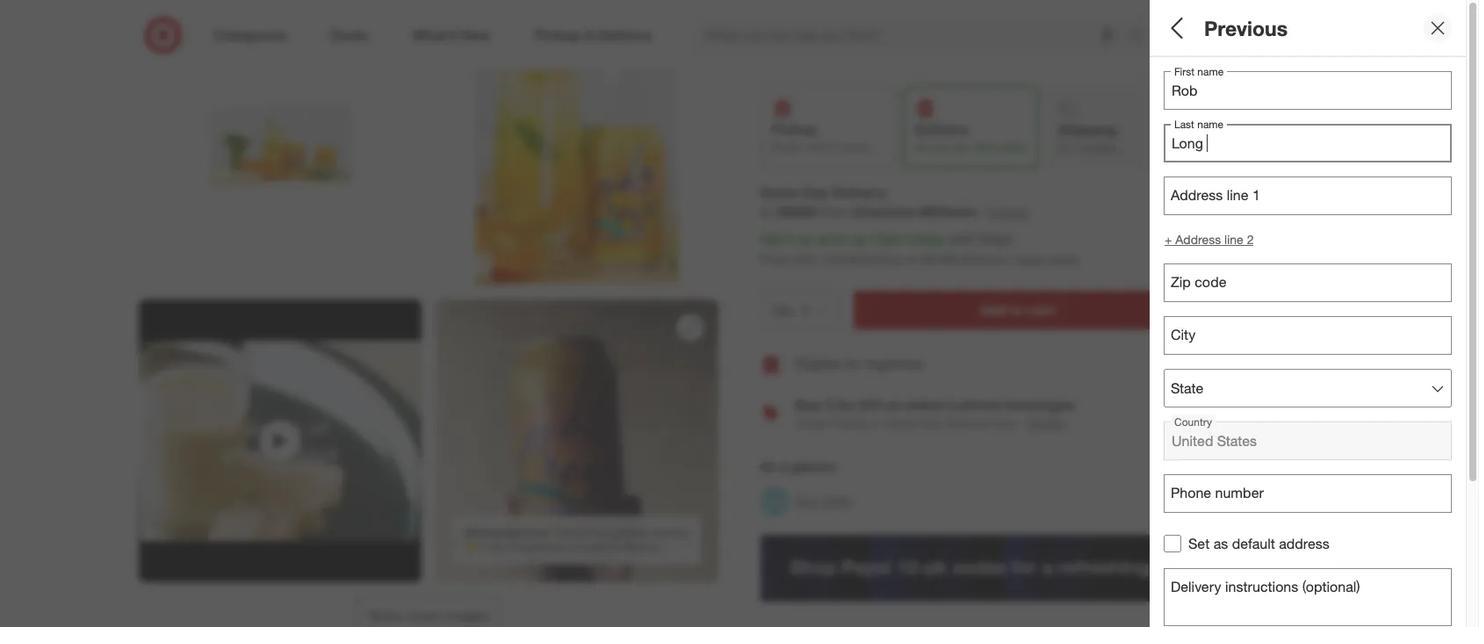 Task type: locate. For each thing, give the bounding box(es) containing it.
shipt
[[980, 230, 1013, 248]]

same
[[1164, 15, 1219, 40], [761, 183, 799, 201], [886, 416, 918, 431]]

None telephone field
[[1164, 474, 1452, 513]]

item up the check
[[1312, 358, 1333, 371]]

2 horizontal spatial day
[[1224, 15, 1261, 40]]

at
[[761, 458, 775, 475]]

pickup inside buy 3 for $10 on select lacroix beverages order pickup or same day delivery only ∙ details
[[831, 416, 868, 431]]

1 vertical spatial to
[[1011, 301, 1025, 319]]

day
[[1224, 15, 1261, 40], [803, 183, 829, 201], [921, 416, 943, 431]]

0- right 💛
[[480, 541, 490, 554]]

or down from charlotte midtown
[[906, 250, 918, 268]]

1 vertical spatial address
[[1279, 535, 1330, 553]]

+
[[1165, 232, 1172, 247]]

soon down from
[[818, 230, 849, 248]]

1 horizontal spatial day
[[921, 416, 943, 431]]

soon right as
[[930, 141, 954, 154]]

1 vertical spatial pickup
[[831, 416, 868, 431]]

0 vertical spatial same day delivery
[[1164, 15, 1345, 40]]

cal,
[[490, 541, 506, 554]]

soon inside get it as soon as 12pm today with shipt free with membership or $9.99/delivery learn more
[[818, 230, 849, 248]]

(
[[814, 2, 817, 16]]

add to cart
[[981, 301, 1056, 319]]

to inside button
[[1011, 301, 1025, 319]]

2 inside pickup ready within 2 hours
[[836, 141, 842, 154]]

address up go
[[1279, 535, 1330, 553]]

same up to 28269
[[761, 183, 799, 201]]

huntersville
[[775, 23, 839, 38]]

address inside deliver to: add an address to check availability
[[1246, 390, 1290, 405]]

0 horizontal spatial same day delivery
[[761, 183, 887, 201]]

0- down thankful on the left of the page
[[572, 541, 582, 554]]

None telephone field
[[1164, 264, 1452, 302]]

pickup down 3
[[831, 416, 868, 431]]

more right learn
[[1050, 252, 1078, 267]]

( $0.04 /fluid ounce )
[[810, 2, 915, 16]]

only
[[994, 416, 1017, 431]]

to up 'get'
[[761, 203, 773, 221]]

1 vertical spatial more
[[408, 607, 440, 625]]

today down midtown
[[911, 230, 946, 248]]

go back button
[[1164, 575, 1466, 613]]

+ address line 2 link
[[1164, 230, 1255, 250]]

search button
[[1120, 16, 1162, 58]]

1 vertical spatial day
[[803, 183, 829, 201]]

day inside buy 3 for $10 on select lacroix beverages order pickup or same day delivery only ∙ details
[[921, 416, 943, 431]]

$0.04
[[817, 2, 847, 16]]

as inside "delivery as soon as 12pm today"
[[957, 141, 967, 154]]

day inside dialog
[[1224, 15, 1261, 40]]

available
[[1079, 142, 1120, 155]]

more inside get it as soon as 12pm today with shipt free with membership or $9.99/delivery learn more
[[1050, 252, 1078, 267]]

go
[[1288, 585, 1307, 603]]

2 horizontal spatial 0-
[[572, 541, 582, 554]]

2 left hours
[[836, 141, 842, 154]]

2 right line
[[1247, 232, 1254, 247]]

1 horizontal spatial to
[[1011, 301, 1025, 319]]

as right set
[[1214, 535, 1228, 553]]

as right it
[[799, 230, 814, 248]]

1 horizontal spatial today
[[1000, 141, 1027, 154]]

0 horizontal spatial soon
[[818, 230, 849, 248]]

0-
[[480, 541, 490, 554], [509, 541, 519, 554], [572, 541, 582, 554]]

1 horizontal spatial 0-
[[509, 541, 519, 554]]

delivery
[[1267, 15, 1345, 40], [915, 121, 969, 138], [832, 183, 887, 201], [946, 416, 990, 431]]

0 horizontal spatial more
[[408, 607, 440, 625]]

1 vertical spatial same
[[761, 183, 799, 201]]

None text field
[[1164, 71, 1452, 110], [1164, 124, 1452, 163], [1164, 422, 1452, 460], [1164, 71, 1452, 110], [1164, 124, 1452, 163], [1164, 422, 1452, 460]]

1 horizontal spatial item
[[1312, 358, 1333, 371]]

deliver to: add an address to check availability
[[1203, 369, 1401, 405]]

as
[[957, 141, 967, 154], [799, 230, 814, 248], [853, 230, 867, 248], [1214, 535, 1228, 553]]

free
[[761, 250, 789, 268]]

∙
[[1020, 416, 1023, 431]]

back
[[1311, 585, 1341, 603]]

1 vertical spatial 2
[[1247, 232, 1254, 247]]

eligible
[[796, 355, 841, 373]]

non-gmo
[[796, 494, 853, 509]]

1 horizontal spatial or
[[906, 250, 918, 268]]

glance
[[791, 458, 836, 475]]

0 vertical spatial item
[[880, 49, 904, 64]]

1 horizontal spatial same day delivery
[[1164, 15, 1345, 40]]

0 horizontal spatial or
[[872, 416, 883, 431]]

1 horizontal spatial 12pm
[[970, 141, 997, 154]]

2
[[836, 141, 842, 154], [1247, 232, 1254, 247]]

2 for +
[[1247, 232, 1254, 247]]

midtown
[[920, 203, 978, 221]]

change button
[[986, 202, 1030, 222]]

same day delivery
[[1164, 15, 1345, 40], [761, 183, 887, 201]]

1 horizontal spatial more
[[1050, 252, 1078, 267]]

pickup
[[772, 121, 818, 138], [831, 416, 868, 431]]

address
[[1246, 390, 1290, 405], [1279, 535, 1330, 553]]

1 vertical spatial same day delivery
[[761, 183, 887, 201]]

0 vertical spatial 2
[[836, 141, 842, 154]]

see 1 deal for this item link
[[761, 44, 1341, 69]]

0 vertical spatial or
[[906, 250, 918, 268]]

for
[[839, 49, 853, 64], [845, 355, 862, 373], [837, 396, 856, 414], [594, 526, 607, 540]]

to
[[761, 203, 773, 221], [1011, 301, 1025, 319], [1293, 390, 1304, 405]]

0 horizontal spatial 2
[[836, 141, 842, 154]]

@living.light.now
[[464, 526, 548, 540]]

lacroix sparkling water tangerine - 8pk/12 fl oz cans, 6 of 11 image
[[436, 3, 719, 286]]

0 vertical spatial address
[[1246, 390, 1290, 405]]

/fluid
[[847, 2, 874, 16]]

2 vertical spatial same
[[886, 416, 918, 431]]

0- right cal,
[[509, 541, 519, 554]]

add right availability
[[1442, 380, 1465, 395]]

item right this
[[880, 49, 904, 64]]

previous
[[1205, 15, 1288, 40]]

0 horizontal spatial day
[[803, 183, 829, 201]]

for right 3
[[837, 396, 856, 414]]

add for add item
[[1290, 358, 1309, 371]]

1 horizontal spatial same
[[886, 416, 918, 431]]

add left cart
[[981, 301, 1007, 319]]

same down on
[[886, 416, 918, 431]]

for up the sodium!
[[594, 526, 607, 540]]

guiltless
[[610, 526, 648, 540]]

same inside dialog
[[1164, 15, 1219, 40]]

0 horizontal spatial today
[[911, 230, 946, 248]]

1 vertical spatial today
[[911, 230, 946, 248]]

None text field
[[1164, 177, 1452, 215], [1164, 316, 1452, 355], [1164, 568, 1452, 626], [1164, 177, 1452, 215], [1164, 316, 1452, 355], [1164, 568, 1452, 626]]

12pm down charlotte on the top right of the page
[[871, 230, 907, 248]]

for left this
[[839, 49, 853, 64]]

0 horizontal spatial pickup
[[772, 121, 818, 138]]

2 horizontal spatial same
[[1164, 15, 1219, 40]]

learn more button
[[1014, 250, 1079, 270]]

1 0- from the left
[[480, 541, 490, 554]]

buy
[[796, 396, 822, 414]]

ounce
[[878, 2, 912, 16]]

address down to:
[[1246, 390, 1290, 405]]

as right as
[[957, 141, 967, 154]]

sodium!
[[582, 541, 620, 554]]

2 inside + address line 2 link
[[1247, 232, 1254, 247]]

0 vertical spatial with
[[950, 230, 976, 248]]

soon inside "delivery as soon as 12pm today"
[[930, 141, 954, 154]]

a
[[779, 458, 787, 475]]

add inside button
[[1442, 380, 1465, 395]]

1 horizontal spatial pickup
[[831, 416, 868, 431]]

1 vertical spatial or
[[872, 416, 883, 431]]

check
[[1308, 390, 1341, 405]]

it
[[788, 230, 795, 248]]

2 vertical spatial to
[[1293, 390, 1304, 405]]

more
[[1050, 252, 1078, 267], [408, 607, 440, 625]]

at
[[761, 23, 771, 38]]

1 vertical spatial 12pm
[[871, 230, 907, 248]]

deal
[[812, 49, 835, 64]]

at a glance
[[761, 458, 836, 475]]

same right search
[[1164, 15, 1219, 40]]

0 horizontal spatial 0-
[[480, 541, 490, 554]]

add
[[981, 301, 1007, 319], [1290, 358, 1309, 371], [1442, 380, 1465, 395], [1203, 390, 1225, 405]]

12pm
[[970, 141, 997, 154], [871, 230, 907, 248]]

previous dialog
[[1150, 0, 1480, 627]]

order
[[796, 416, 828, 431]]

or inside get it as soon as 12pm today with shipt free with membership or $9.99/delivery learn more
[[906, 250, 918, 268]]

details
[[1028, 416, 1065, 431]]

thankful for guiltless options! 💛 0-cal, 0-sweetener, 0-sodium!  #lacroix
[[464, 526, 689, 554]]

to left the check
[[1293, 390, 1304, 405]]

pickup up ready
[[772, 121, 818, 138]]

0 horizontal spatial to
[[761, 203, 773, 221]]

1 vertical spatial soon
[[818, 230, 849, 248]]

not
[[1059, 142, 1076, 155]]

non-
[[796, 494, 824, 509]]

0 vertical spatial 12pm
[[970, 141, 997, 154]]

2 horizontal spatial to
[[1293, 390, 1304, 405]]

add to cart button
[[854, 291, 1183, 329]]

0 vertical spatial today
[[1000, 141, 1027, 154]]

2 vertical spatial day
[[921, 416, 943, 431]]

from
[[820, 203, 849, 221]]

today left not
[[1000, 141, 1027, 154]]

with up $9.99/delivery
[[950, 230, 976, 248]]

0 horizontal spatial 12pm
[[871, 230, 907, 248]]

as inside previous dialog
[[1214, 535, 1228, 553]]

to left cart
[[1011, 301, 1025, 319]]

add left "an"
[[1203, 390, 1225, 405]]

or
[[906, 250, 918, 268], [872, 416, 883, 431]]

with down it
[[793, 250, 819, 268]]

beverages
[[1007, 396, 1076, 414]]

more right show
[[408, 607, 440, 625]]

1 horizontal spatial soon
[[930, 141, 954, 154]]

0 vertical spatial day
[[1224, 15, 1261, 40]]

this
[[857, 49, 876, 64]]

see
[[777, 49, 798, 64]]

address inside previous dialog
[[1279, 535, 1330, 553]]

0 vertical spatial same
[[1164, 15, 1219, 40]]

hours
[[845, 141, 871, 154]]

or down $10
[[872, 416, 883, 431]]

1 horizontal spatial 2
[[1247, 232, 1254, 247]]

with
[[950, 230, 976, 248], [793, 250, 819, 268]]

add right to:
[[1290, 358, 1309, 371]]

shipping not available
[[1059, 122, 1120, 155]]

lacroix
[[951, 396, 1003, 414]]

0 vertical spatial pickup
[[772, 121, 818, 138]]

0 vertical spatial more
[[1050, 252, 1078, 267]]

pickup inside pickup ready within 2 hours
[[772, 121, 818, 138]]

today inside get it as soon as 12pm today with shipt free with membership or $9.99/delivery learn more
[[911, 230, 946, 248]]

1 vertical spatial with
[[793, 250, 819, 268]]

lacroix sparkling water tangerine - 8pk/12 fl oz cans, 7 of 11, play video image
[[139, 300, 422, 583]]

12pm right as
[[970, 141, 997, 154]]

1 vertical spatial item
[[1312, 358, 1333, 371]]

0 horizontal spatial with
[[793, 250, 819, 268]]

see 1 deal for this item
[[777, 49, 904, 64]]

0 vertical spatial soon
[[930, 141, 954, 154]]



Task type: vqa. For each thing, say whether or not it's contained in the screenshot.
Add button
yes



Task type: describe. For each thing, give the bounding box(es) containing it.
on
[[886, 396, 903, 414]]

options!
[[651, 526, 689, 540]]

details button
[[1027, 414, 1066, 433]]

thankful
[[551, 526, 591, 540]]

1
[[802, 49, 809, 64]]

1 horizontal spatial with
[[950, 230, 976, 248]]

28269
[[777, 203, 816, 221]]

default
[[1232, 535, 1276, 553]]

add for add to cart
[[981, 301, 1007, 319]]

get it as soon as 12pm today with shipt free with membership or $9.99/delivery learn more
[[761, 230, 1078, 268]]

at huntersville
[[761, 23, 839, 38]]

show more images
[[368, 607, 489, 625]]

search
[[1120, 28, 1162, 45]]

eligible for registries
[[796, 355, 924, 373]]

for inside buy 3 for $10 on select lacroix beverages order pickup or same day delivery only ∙ details
[[837, 396, 856, 414]]

shipping
[[1059, 122, 1118, 139]]

buy 3 for $10 on select lacroix beverages order pickup or same day delivery only ∙ details
[[796, 396, 1076, 431]]

+ address line 2
[[1165, 232, 1254, 247]]

$9.99/delivery
[[922, 250, 1010, 268]]

add inside deliver to: add an address to check availability
[[1203, 390, 1225, 405]]

add for add
[[1442, 380, 1465, 395]]

get
[[761, 230, 784, 248]]

0 vertical spatial to
[[761, 203, 773, 221]]

Set as default address checkbox
[[1164, 535, 1182, 553]]

add item button
[[1266, 350, 1341, 379]]

generic shipt shopper carrying bags image
[[1208, 89, 1422, 330]]

What can we help you find? suggestions appear below search field
[[695, 16, 1133, 54]]

images
[[444, 607, 489, 625]]

add item
[[1290, 358, 1333, 371]]

for right the eligible
[[845, 355, 862, 373]]

delivery inside "delivery as soon as 12pm today"
[[915, 121, 969, 138]]

membership
[[823, 250, 902, 268]]

0 horizontal spatial item
[[880, 49, 904, 64]]

line
[[1225, 232, 1244, 247]]

learn
[[1015, 252, 1046, 267]]

for inside 'thankful for guiltless options! 💛 0-cal, 0-sweetener, 0-sodium!  #lacroix'
[[594, 526, 607, 540]]

as
[[915, 141, 927, 154]]

3 0- from the left
[[572, 541, 582, 554]]

deliver
[[1203, 369, 1258, 389]]

same inside buy 3 for $10 on select lacroix beverages order pickup or same day delivery only ∙ details
[[886, 416, 918, 431]]

item inside button
[[1312, 358, 1333, 371]]

advertisement region
[[761, 535, 1341, 602]]

as up membership
[[853, 230, 867, 248]]

address
[[1176, 232, 1221, 247]]

same day delivery dialog
[[1150, 0, 1480, 627]]

lacroix sparkling water tangerine - 8pk/12 fl oz cans, 5 of 11 image
[[139, 3, 422, 286]]

to:
[[1262, 369, 1283, 389]]

none telephone field inside previous dialog
[[1164, 264, 1452, 302]]

or inside buy 3 for $10 on select lacroix beverages order pickup or same day delivery only ∙ details
[[872, 416, 883, 431]]

)
[[912, 2, 915, 16]]

to 28269
[[761, 203, 816, 221]]

more inside button
[[408, 607, 440, 625]]

show more images button
[[357, 597, 501, 627]]

charlotte
[[853, 203, 916, 221]]

set
[[1189, 535, 1210, 553]]

delivery as soon as 12pm today
[[915, 121, 1027, 154]]

from charlotte midtown
[[820, 203, 978, 221]]

to inside deliver to: add an address to check availability
[[1293, 390, 1304, 405]]

previous button
[[1164, 14, 1290, 42]]

non-gmo button
[[761, 482, 853, 521]]

12pm inside "delivery as soon as 12pm today"
[[970, 141, 997, 154]]

sweetener,
[[519, 541, 569, 554]]

2 0- from the left
[[509, 541, 519, 554]]

availability
[[1344, 390, 1401, 405]]

show
[[368, 607, 404, 625]]

gmo
[[824, 494, 853, 509]]

select
[[907, 396, 947, 414]]

photo from @living.light.now, 8 of 11 image
[[436, 300, 719, 583]]

cart
[[1029, 301, 1056, 319]]

within
[[805, 141, 833, 154]]

3
[[825, 396, 833, 414]]

delivery inside buy 3 for $10 on select lacroix beverages order pickup or same day delivery only ∙ details
[[946, 416, 990, 431]]

change
[[987, 205, 1030, 219]]

registries
[[866, 355, 924, 373]]

an
[[1229, 390, 1242, 405]]

add button
[[1441, 378, 1466, 398]]

0 horizontal spatial same
[[761, 183, 799, 201]]

set as default address
[[1189, 535, 1330, 553]]

💛
[[464, 541, 477, 554]]

$10
[[860, 396, 882, 414]]

today inside "delivery as soon as 12pm today"
[[1000, 141, 1027, 154]]

2 for pickup
[[836, 141, 842, 154]]

same day delivery inside dialog
[[1164, 15, 1345, 40]]

delivery inside dialog
[[1267, 15, 1345, 40]]

buy 3 for $10 on select lacroix beverages link
[[796, 396, 1076, 414]]

#lacroix
[[623, 541, 660, 554]]

12pm inside get it as soon as 12pm today with shipt free with membership or $9.99/delivery learn more
[[871, 230, 907, 248]]

ready
[[772, 141, 802, 154]]

pickup ready within 2 hours
[[772, 121, 871, 154]]

none telephone field inside previous dialog
[[1164, 474, 1452, 513]]



